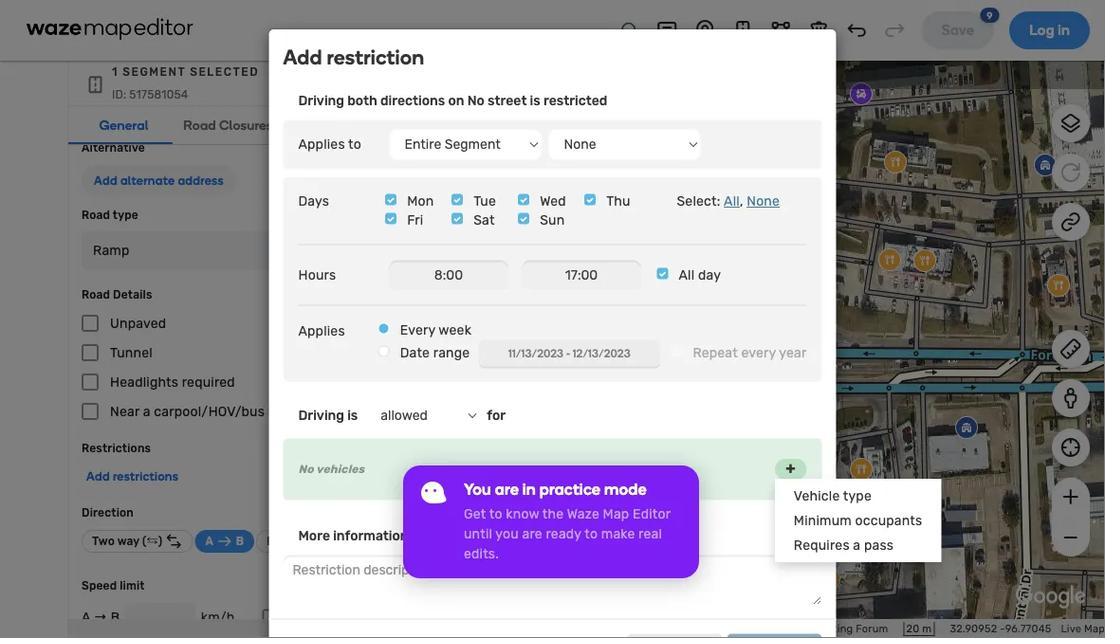 Task type: vqa. For each thing, say whether or not it's contained in the screenshot.
5 to the bottom
no



Task type: describe. For each thing, give the bounding box(es) containing it.
vehicle type minimum occupants requires a pass
[[794, 488, 923, 553]]

date
[[400, 345, 430, 361]]

plus image
[[787, 464, 796, 475]]

repeat every year
[[693, 345, 807, 361]]

Restriction description text field
[[283, 556, 822, 605]]

sat
[[474, 213, 495, 228]]

pass
[[865, 538, 894, 553]]

1 horizontal spatial all
[[724, 194, 740, 209]]

for
[[487, 408, 506, 424]]

range
[[434, 345, 470, 361]]

1 horizontal spatial no
[[468, 93, 485, 109]]

vehicle
[[794, 488, 840, 504]]

tue
[[474, 194, 496, 209]]

thu
[[607, 194, 631, 209]]

days
[[299, 194, 330, 209]]

street
[[488, 93, 527, 109]]

mon
[[407, 194, 434, 209]]

week
[[439, 323, 472, 338]]

select
[[677, 194, 717, 209]]

repeat
[[693, 345, 738, 361]]

vehicles
[[316, 463, 365, 476]]

driving for driving is
[[299, 408, 344, 424]]

both
[[348, 93, 378, 109]]

every
[[742, 345, 776, 361]]

0 vertical spatial is
[[530, 93, 541, 109]]

every week
[[400, 323, 472, 338]]

,
[[740, 194, 744, 209]]

directions
[[381, 93, 445, 109]]

restricted
[[544, 93, 608, 109]]

minimum occupants link
[[775, 509, 942, 533]]

occupants
[[856, 513, 923, 529]]

select : all , none 
[[677, 194, 807, 209]]

:
[[717, 194, 721, 209]]


[[780, 194, 807, 209]]

1 vertical spatial no
[[299, 463, 314, 476]]

none
[[747, 194, 780, 209]]

no vehicles
[[299, 463, 365, 476]]

applies to
[[299, 137, 362, 152]]

every
[[400, 323, 436, 338]]

thu fri
[[407, 194, 631, 228]]



Task type: locate. For each thing, give the bounding box(es) containing it.
to
[[348, 137, 362, 152]]

1 applies from the top
[[299, 137, 345, 152]]

all right :
[[724, 194, 740, 209]]

2 applies from the top
[[299, 324, 345, 339]]

requires
[[794, 538, 850, 553]]

sun
[[540, 213, 565, 228]]

None field
[[390, 260, 508, 291], [522, 260, 641, 291], [480, 340, 660, 367], [390, 260, 508, 291], [522, 260, 641, 291], [480, 340, 660, 367]]

1 driving from the top
[[299, 93, 344, 109]]

0 horizontal spatial no
[[299, 463, 314, 476]]

2 driving from the top
[[299, 408, 344, 424]]

more information
[[299, 529, 409, 544]]

type
[[844, 488, 872, 504]]

applies
[[299, 137, 345, 152], [299, 324, 345, 339]]

all left day
[[679, 268, 695, 283]]

1 horizontal spatial is
[[530, 93, 541, 109]]

wed
[[540, 194, 566, 209]]

no right on
[[468, 93, 485, 109]]

driving for driving both directions on no street is restricted
[[299, 93, 344, 109]]

0 vertical spatial all
[[724, 194, 740, 209]]

all day
[[679, 268, 721, 283]]

is right street
[[530, 93, 541, 109]]

0 vertical spatial no
[[468, 93, 485, 109]]

on
[[448, 93, 465, 109]]

no left the vehicles
[[299, 463, 314, 476]]

is up the vehicles
[[348, 408, 358, 424]]

driving left both
[[299, 93, 344, 109]]

applies for applies to
[[299, 137, 345, 152]]

driving up no vehicles
[[299, 408, 344, 424]]

driving is
[[299, 408, 358, 424]]

1 vertical spatial driving
[[299, 408, 344, 424]]

all
[[724, 194, 740, 209], [679, 268, 695, 283]]

1 vertical spatial all
[[679, 268, 695, 283]]

fri
[[407, 213, 424, 228]]

date range
[[400, 345, 470, 361]]

add
[[283, 45, 322, 70]]

more
[[299, 529, 330, 544]]

0 vertical spatial applies
[[299, 137, 345, 152]]

applies left the to
[[299, 137, 345, 152]]

driving both directions on no street is restricted
[[299, 93, 608, 109]]

0 horizontal spatial all
[[679, 268, 695, 283]]

requires a pass link
[[775, 533, 942, 558]]

vehicle type link
[[775, 484, 942, 509]]

information
[[333, 529, 409, 544]]

0 vertical spatial driving
[[299, 93, 344, 109]]

a
[[854, 538, 861, 553]]

applies down hours
[[299, 324, 345, 339]]

year
[[780, 345, 807, 361]]

applies for applies
[[299, 324, 345, 339]]

minimum
[[794, 513, 852, 529]]

restriction
[[327, 45, 425, 70]]

no
[[468, 93, 485, 109], [299, 463, 314, 476]]

hours
[[299, 268, 336, 283]]

is
[[530, 93, 541, 109], [348, 408, 358, 424]]

1 vertical spatial is
[[348, 408, 358, 424]]

add restriction
[[283, 45, 425, 70]]

1 vertical spatial applies
[[299, 324, 345, 339]]

driving
[[299, 93, 344, 109], [299, 408, 344, 424]]

0 horizontal spatial is
[[348, 408, 358, 424]]

day
[[698, 268, 721, 283]]



